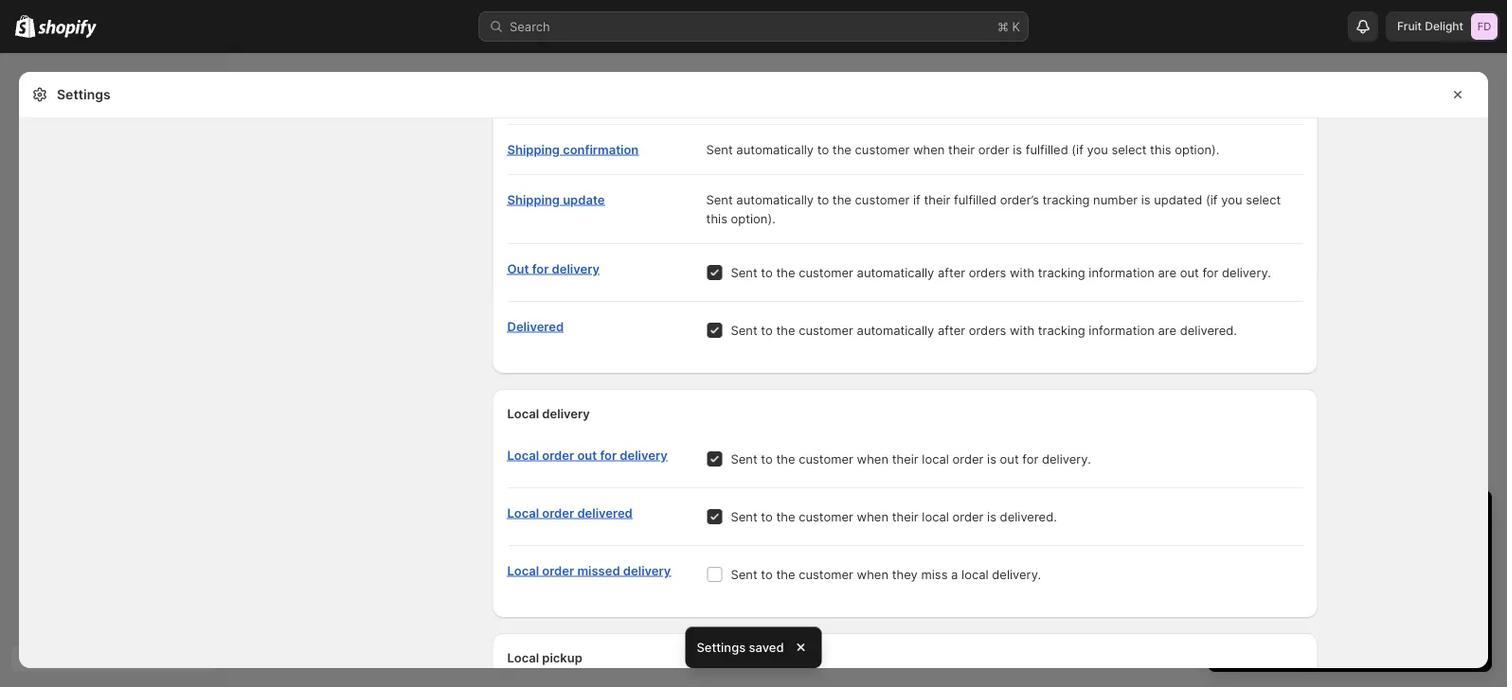 Task type: vqa. For each thing, say whether or not it's contained in the screenshot.
Pagination ELEMENT
no



Task type: locate. For each thing, give the bounding box(es) containing it.
0 horizontal spatial 3
[[1227, 507, 1239, 530]]

order's
[[1000, 192, 1039, 207]]

shopify image
[[15, 15, 35, 38], [38, 19, 97, 38]]

0 vertical spatial orders
[[969, 265, 1006, 280]]

delivery right out
[[552, 261, 600, 276]]

3 inside switch to a paid plan and get: first 3 months for $1/month after you connect or buy a custom domain
[[1268, 561, 1276, 575]]

1 vertical spatial your
[[1338, 633, 1362, 647]]

shipping up shipping update link
[[507, 142, 560, 157]]

order
[[978, 142, 1009, 157], [542, 448, 574, 463], [953, 452, 984, 467], [542, 506, 574, 521], [953, 510, 984, 524], [542, 564, 574, 578]]

2 local from the top
[[507, 448, 539, 463]]

their up sent to the customer when their local order is delivered.
[[892, 452, 919, 467]]

1 horizontal spatial option).
[[1175, 142, 1220, 157]]

when up sent to the customer when they miss a local delivery.
[[857, 510, 889, 524]]

⌘ k
[[998, 19, 1020, 34]]

plan inside pick your plan 'link'
[[1365, 633, 1388, 647]]

0 vertical spatial fulfilled
[[1026, 142, 1068, 157]]

updated
[[1154, 192, 1203, 207]]

local for local order delivered
[[507, 506, 539, 521]]

2 horizontal spatial a
[[1452, 580, 1459, 594]]

select up number
[[1112, 142, 1147, 157]]

orders
[[969, 265, 1006, 280], [969, 323, 1006, 338]]

3
[[1227, 507, 1239, 530], [1268, 561, 1276, 575]]

for inside switch to a paid plan and get: first 3 months for $1/month after you connect or buy a custom domain
[[1327, 561, 1343, 575]]

local for local pickup
[[507, 651, 539, 665]]

after up sent to the customer automatically after orders with tracking information are delivered.
[[938, 265, 965, 280]]

search
[[510, 19, 550, 34]]

1 vertical spatial 3
[[1268, 561, 1276, 575]]

1 horizontal spatial fulfilled
[[1026, 142, 1068, 157]]

0 vertical spatial plan
[[1324, 542, 1348, 557]]

their up sent automatically to the customer if their fulfilled order's tracking number is updated (if you select this option).
[[948, 142, 975, 157]]

you right updated
[[1221, 192, 1242, 207]]

dialog
[[1496, 72, 1507, 688]]

1 horizontal spatial 3
[[1268, 561, 1276, 575]]

1 shipping from the top
[[507, 142, 560, 157]]

out
[[1180, 265, 1199, 280], [577, 448, 597, 463], [1000, 452, 1019, 467]]

tracking for delivered.
[[1038, 323, 1085, 338]]

0 horizontal spatial settings
[[57, 87, 111, 103]]

4 local from the top
[[507, 564, 539, 578]]

(if inside sent automatically to the customer if their fulfilled order's tracking number is updated (if you select this option).
[[1206, 192, 1218, 207]]

plan inside switch to a paid plan and get: first 3 months for $1/month after you connect or buy a custom domain
[[1324, 542, 1348, 557]]

your
[[1347, 507, 1387, 530], [1338, 633, 1362, 647]]

a inside settings dialog
[[951, 567, 958, 582]]

(if
[[1072, 142, 1084, 157], [1206, 192, 1218, 207]]

after down "sent to the customer automatically after orders with tracking information are out for delivery." on the top
[[938, 323, 965, 338]]

orders down "sent to the customer automatically after orders with tracking information are out for delivery." on the top
[[969, 323, 1006, 338]]

local order delivered
[[507, 506, 633, 521]]

after up domain
[[1305, 580, 1333, 594]]

delivered link
[[507, 319, 564, 334]]

when up sent to the customer when their local order is delivered.
[[857, 452, 889, 467]]

when for delivered.
[[857, 510, 889, 524]]

1 are from the top
[[1158, 265, 1177, 280]]

3 days left in your trial button
[[1208, 491, 1492, 530]]

fruit delight
[[1397, 19, 1464, 33]]

0 horizontal spatial this
[[706, 211, 727, 226]]

2 vertical spatial tracking
[[1038, 323, 1085, 338]]

are
[[1158, 265, 1177, 280], [1158, 323, 1177, 338]]

the for sent to the customer when they miss a local delivery.
[[776, 567, 795, 582]]

1 vertical spatial local
[[922, 510, 949, 524]]

fulfilled inside sent automatically to the customer if their fulfilled order's tracking number is updated (if you select this option).
[[954, 192, 997, 207]]

1 local from the top
[[507, 406, 539, 421]]

5 local from the top
[[507, 651, 539, 665]]

local for local order out for delivery
[[507, 448, 539, 463]]

2 horizontal spatial you
[[1336, 580, 1357, 594]]

tracking down order's at the top of the page
[[1038, 265, 1085, 280]]

in
[[1327, 507, 1342, 530]]

1 horizontal spatial select
[[1246, 192, 1281, 207]]

customer for sent to the customer when they miss a local delivery.
[[799, 567, 853, 582]]

1 vertical spatial settings
[[697, 640, 746, 655]]

2 vertical spatial after
[[1305, 580, 1333, 594]]

sent for sent to the customer automatically after orders with tracking information are delivered.
[[731, 323, 758, 338]]

3 days left in your trial
[[1227, 507, 1426, 530]]

tracking down "sent to the customer automatically after orders with tracking information are out for delivery." on the top
[[1038, 323, 1085, 338]]

1 orders from the top
[[969, 265, 1006, 280]]

1 vertical spatial tracking
[[1038, 265, 1085, 280]]

delight
[[1425, 19, 1464, 33]]

when left they
[[857, 567, 889, 582]]

1 horizontal spatial delivered.
[[1180, 323, 1237, 338]]

customer for sent to the customer when their local order is out for delivery.
[[799, 452, 853, 467]]

when
[[913, 142, 945, 157], [857, 452, 889, 467], [857, 510, 889, 524], [857, 567, 889, 582]]

1 vertical spatial information
[[1089, 323, 1155, 338]]

you inside switch to a paid plan and get: first 3 months for $1/month after you connect or buy a custom domain
[[1336, 580, 1357, 594]]

1 horizontal spatial (if
[[1206, 192, 1218, 207]]

delivery
[[552, 261, 600, 276], [542, 406, 590, 421], [620, 448, 668, 463], [623, 564, 671, 578]]

settings inside settings dialog
[[57, 87, 111, 103]]

select right updated
[[1246, 192, 1281, 207]]

automatically
[[736, 142, 814, 157], [736, 192, 814, 207], [857, 265, 934, 280], [857, 323, 934, 338]]

fulfilled left order's at the top of the page
[[954, 192, 997, 207]]

0 vertical spatial after
[[938, 265, 965, 280]]

settings dialog
[[19, 33, 1488, 688]]

2 vertical spatial delivery.
[[992, 567, 1041, 582]]

1 with from the top
[[1010, 265, 1035, 280]]

0 horizontal spatial you
[[1087, 142, 1108, 157]]

settings
[[57, 87, 111, 103], [697, 640, 746, 655]]

their inside sent automatically to the customer if their fulfilled order's tracking number is updated (if you select this option).
[[924, 192, 951, 207]]

local left pickup
[[507, 651, 539, 665]]

2 information from the top
[[1089, 323, 1155, 338]]

delivery.
[[1222, 265, 1271, 280], [1042, 452, 1091, 467], [992, 567, 1041, 582]]

your up and
[[1347, 507, 1387, 530]]

1 horizontal spatial this
[[1150, 142, 1171, 157]]

tracking right order's at the top of the page
[[1043, 192, 1090, 207]]

or
[[1412, 580, 1423, 594]]

select
[[1112, 142, 1147, 157], [1246, 192, 1281, 207]]

3 days left in your trial element
[[1208, 540, 1492, 673]]

sent
[[706, 142, 733, 157], [706, 192, 733, 207], [731, 265, 758, 280], [731, 323, 758, 338], [731, 452, 758, 467], [731, 510, 758, 524], [731, 567, 758, 582]]

1 horizontal spatial shopify image
[[38, 19, 97, 38]]

1 vertical spatial are
[[1158, 323, 1177, 338]]

a right "miss"
[[951, 567, 958, 582]]

2 are from the top
[[1158, 323, 1177, 338]]

when up if
[[913, 142, 945, 157]]

first
[[1242, 561, 1265, 575]]

automatically inside sent automatically to the customer if their fulfilled order's tracking number is updated (if you select this option).
[[736, 192, 814, 207]]

local order out for delivery
[[507, 448, 668, 463]]

sent for sent automatically to the customer when their order is fulfilled (if you select this option).
[[706, 142, 733, 157]]

to inside sent automatically to the customer if their fulfilled order's tracking number is updated (if you select this option).
[[817, 192, 829, 207]]

0 horizontal spatial option).
[[731, 211, 776, 226]]

your right the pick
[[1338, 633, 1362, 647]]

1 vertical spatial orders
[[969, 323, 1006, 338]]

0 vertical spatial your
[[1347, 507, 1387, 530]]

left
[[1292, 507, 1321, 530]]

0 vertical spatial (if
[[1072, 142, 1084, 157]]

0 vertical spatial with
[[1010, 265, 1035, 280]]

2 vertical spatial local
[[962, 567, 989, 582]]

to inside switch to a paid plan and get: first 3 months for $1/month after you connect or buy a custom domain
[[1270, 542, 1281, 557]]

0 horizontal spatial (if
[[1072, 142, 1084, 157]]

0 horizontal spatial fulfilled
[[954, 192, 997, 207]]

a
[[1285, 542, 1292, 557], [951, 567, 958, 582], [1452, 580, 1459, 594]]

1 vertical spatial after
[[938, 323, 965, 338]]

a right "buy"
[[1452, 580, 1459, 594]]

option).
[[1175, 142, 1220, 157], [731, 211, 776, 226]]

orders up sent to the customer automatically after orders with tracking information are delivered.
[[969, 265, 1006, 280]]

plan right the pick
[[1365, 633, 1388, 647]]

a left paid
[[1285, 542, 1292, 557]]

0 vertical spatial tracking
[[1043, 192, 1090, 207]]

0 vertical spatial select
[[1112, 142, 1147, 157]]

with down "sent to the customer automatically after orders with tracking information are out for delivery." on the top
[[1010, 323, 1035, 338]]

1 horizontal spatial settings
[[697, 640, 746, 655]]

fulfilled
[[1026, 142, 1068, 157], [954, 192, 997, 207]]

0 vertical spatial information
[[1089, 265, 1155, 280]]

0 vertical spatial option).
[[1175, 142, 1220, 157]]

fulfilled up order's at the top of the page
[[1026, 142, 1068, 157]]

0 vertical spatial are
[[1158, 265, 1177, 280]]

sent for sent to the customer when their local order is out for delivery.
[[731, 452, 758, 467]]

plan left and
[[1324, 542, 1348, 557]]

you
[[1087, 142, 1108, 157], [1221, 192, 1242, 207], [1336, 580, 1357, 594]]

1 vertical spatial with
[[1010, 323, 1035, 338]]

2 vertical spatial you
[[1336, 580, 1357, 594]]

their right if
[[924, 192, 951, 207]]

customer
[[855, 142, 910, 157], [855, 192, 910, 207], [799, 265, 853, 280], [799, 323, 853, 338], [799, 452, 853, 467], [799, 510, 853, 524], [799, 567, 853, 582]]

the for sent to the customer automatically after orders with tracking information are delivered.
[[776, 323, 795, 338]]

1 vertical spatial you
[[1221, 192, 1242, 207]]

0 vertical spatial shipping
[[507, 142, 560, 157]]

after for sent to the customer automatically after orders with tracking information are delivered.
[[938, 323, 965, 338]]

1 vertical spatial (if
[[1206, 192, 1218, 207]]

plan
[[1324, 542, 1348, 557], [1365, 633, 1388, 647]]

order up sent to the customer when their local order is delivered.
[[953, 452, 984, 467]]

to
[[817, 142, 829, 157], [817, 192, 829, 207], [761, 265, 773, 280], [761, 323, 773, 338], [761, 452, 773, 467], [761, 510, 773, 524], [1270, 542, 1281, 557], [761, 567, 773, 582]]

1 vertical spatial this
[[706, 211, 727, 226]]

tracking
[[1043, 192, 1090, 207], [1038, 265, 1085, 280], [1038, 323, 1085, 338]]

sent inside sent automatically to the customer if their fulfilled order's tracking number is updated (if you select this option).
[[706, 192, 733, 207]]

information
[[1089, 265, 1155, 280], [1089, 323, 1155, 338]]

local pickup
[[507, 651, 582, 665]]

order down local delivery
[[542, 448, 574, 463]]

local for delivered.
[[922, 510, 949, 524]]

days
[[1244, 507, 1287, 530]]

1 information from the top
[[1089, 265, 1155, 280]]

sent to the customer when they miss a local delivery.
[[731, 567, 1041, 582]]

local for local order missed delivery
[[507, 564, 539, 578]]

with
[[1010, 265, 1035, 280], [1010, 323, 1035, 338]]

miss
[[921, 567, 948, 582]]

2 with from the top
[[1010, 323, 1035, 338]]

with up sent to the customer automatically after orders with tracking information are delivered.
[[1010, 265, 1035, 280]]

this inside sent automatically to the customer if their fulfilled order's tracking number is updated (if you select this option).
[[706, 211, 727, 226]]

0 vertical spatial settings
[[57, 87, 111, 103]]

1 horizontal spatial plan
[[1365, 633, 1388, 647]]

after
[[938, 265, 965, 280], [938, 323, 965, 338], [1305, 580, 1333, 594]]

local
[[922, 452, 949, 467], [922, 510, 949, 524], [962, 567, 989, 582]]

shipping left update
[[507, 192, 560, 207]]

shipping for shipping update
[[507, 192, 560, 207]]

shipping confirmation
[[507, 142, 639, 157]]

0 vertical spatial local
[[922, 452, 949, 467]]

their
[[948, 142, 975, 157], [924, 192, 951, 207], [892, 452, 919, 467], [892, 510, 919, 524]]

0 vertical spatial you
[[1087, 142, 1108, 157]]

the for sent to the customer when their local order is delivered.
[[776, 510, 795, 524]]

1 vertical spatial fulfilled
[[954, 192, 997, 207]]

order left missed
[[542, 564, 574, 578]]

⌘
[[998, 19, 1009, 34]]

0 horizontal spatial a
[[951, 567, 958, 582]]

they
[[892, 567, 918, 582]]

0 vertical spatial delivery.
[[1222, 265, 1271, 280]]

1 vertical spatial shipping
[[507, 192, 560, 207]]

is
[[1013, 142, 1022, 157], [1141, 192, 1151, 207], [987, 452, 997, 467], [987, 510, 997, 524]]

sent automatically to the customer when their order is fulfilled (if you select this option).
[[706, 142, 1220, 157]]

1 vertical spatial select
[[1246, 192, 1281, 207]]

0 vertical spatial this
[[1150, 142, 1171, 157]]

sent for sent to the customer when their local order is delivered.
[[731, 510, 758, 524]]

1 horizontal spatial a
[[1285, 542, 1292, 557]]

you up number
[[1087, 142, 1108, 157]]

0 horizontal spatial delivered.
[[1000, 510, 1057, 524]]

0 horizontal spatial plan
[[1324, 542, 1348, 557]]

sent to the customer automatically after orders with tracking information are out for delivery.
[[731, 265, 1271, 280]]

the
[[832, 142, 852, 157], [832, 192, 852, 207], [776, 265, 795, 280], [776, 323, 795, 338], [776, 452, 795, 467], [776, 510, 795, 524], [776, 567, 795, 582]]

this
[[1150, 142, 1171, 157], [706, 211, 727, 226]]

out for delivery
[[507, 261, 600, 276]]

local up "miss"
[[922, 510, 949, 524]]

for
[[532, 261, 549, 276], [1202, 265, 1219, 280], [600, 448, 617, 463], [1022, 452, 1039, 467], [1327, 561, 1343, 575]]

local down local delivery
[[507, 448, 539, 463]]

to for sent to the customer when their local order is delivered.
[[761, 510, 773, 524]]

order up order's at the top of the page
[[978, 142, 1009, 157]]

1 vertical spatial plan
[[1365, 633, 1388, 647]]

2 orders from the top
[[969, 323, 1006, 338]]

0 vertical spatial 3
[[1227, 507, 1239, 530]]

delivered.
[[1180, 323, 1237, 338], [1000, 510, 1057, 524]]

you down the $1/month
[[1336, 580, 1357, 594]]

option). inside sent automatically to the customer if their fulfilled order's tracking number is updated (if you select this option).
[[731, 211, 776, 226]]

3 local from the top
[[507, 506, 539, 521]]

out
[[507, 261, 529, 276]]

tracking inside sent automatically to the customer if their fulfilled order's tracking number is updated (if you select this option).
[[1043, 192, 1090, 207]]

1 vertical spatial option).
[[731, 211, 776, 226]]

local
[[507, 406, 539, 421], [507, 448, 539, 463], [507, 506, 539, 521], [507, 564, 539, 578], [507, 651, 539, 665]]

fruit
[[1397, 19, 1422, 33]]

1 horizontal spatial out
[[1000, 452, 1019, 467]]

local right "miss"
[[962, 567, 989, 582]]

2 shipping from the top
[[507, 192, 560, 207]]

3 left days
[[1227, 507, 1239, 530]]

information for out
[[1089, 265, 1155, 280]]

to for switch to a paid plan and get: first 3 months for $1/month after you connect or buy a custom domain
[[1270, 542, 1281, 557]]

local up local order out for delivery link
[[507, 406, 539, 421]]

3 right first
[[1268, 561, 1276, 575]]

1 horizontal spatial you
[[1221, 192, 1242, 207]]

local left delivered
[[507, 506, 539, 521]]

local up sent to the customer when their local order is delivered.
[[922, 452, 949, 467]]

shipping
[[507, 142, 560, 157], [507, 192, 560, 207]]

local down local order delivered
[[507, 564, 539, 578]]



Task type: describe. For each thing, give the bounding box(es) containing it.
saved
[[749, 640, 784, 655]]

buy
[[1427, 580, 1449, 594]]

delivered
[[507, 319, 564, 334]]

orders for out
[[969, 265, 1006, 280]]

to for sent to the customer automatically after orders with tracking information are out for delivery.
[[761, 265, 773, 280]]

out for delivery link
[[507, 261, 600, 276]]

sent automatically to the customer if their fulfilled order's tracking number is updated (if you select this option).
[[706, 192, 1281, 226]]

your inside dropdown button
[[1347, 507, 1387, 530]]

customer for sent to the customer automatically after orders with tracking information are delivered.
[[799, 323, 853, 338]]

with for delivered.
[[1010, 323, 1035, 338]]

paid
[[1295, 542, 1320, 557]]

with for out
[[1010, 265, 1035, 280]]

if
[[913, 192, 921, 207]]

their up they
[[892, 510, 919, 524]]

settings saved
[[697, 640, 784, 655]]

settings for settings saved
[[697, 640, 746, 655]]

information for delivered.
[[1089, 323, 1155, 338]]

missed
[[577, 564, 620, 578]]

pickup
[[542, 651, 582, 665]]

delivery up local order out for delivery link
[[542, 406, 590, 421]]

local order delivered link
[[507, 506, 633, 521]]

customer for sent to the customer when their local order is delivered.
[[799, 510, 853, 524]]

delivery right missed
[[623, 564, 671, 578]]

connect
[[1361, 580, 1408, 594]]

pick your plan link
[[1227, 627, 1473, 654]]

your inside 'link'
[[1338, 633, 1362, 647]]

$1/month
[[1346, 561, 1401, 575]]

delivery up delivered
[[620, 448, 668, 463]]

is for delivered.
[[987, 510, 997, 524]]

pick
[[1312, 633, 1335, 647]]

months
[[1280, 561, 1323, 575]]

number
[[1093, 192, 1138, 207]]

local order missed delivery link
[[507, 564, 671, 578]]

and
[[1352, 542, 1374, 557]]

to for sent to the customer when they miss a local delivery.
[[761, 567, 773, 582]]

customer inside sent automatically to the customer if their fulfilled order's tracking number is updated (if you select this option).
[[855, 192, 910, 207]]

1 vertical spatial delivered.
[[1000, 510, 1057, 524]]

fruit delight image
[[1471, 13, 1498, 40]]

local for local delivery
[[507, 406, 539, 421]]

2 horizontal spatial out
[[1180, 265, 1199, 280]]

sent to the customer automatically after orders with tracking information are delivered.
[[731, 323, 1237, 338]]

update
[[563, 192, 605, 207]]

shipping for shipping confirmation
[[507, 142, 560, 157]]

is for out
[[987, 452, 997, 467]]

1 vertical spatial delivery.
[[1042, 452, 1091, 467]]

the inside sent automatically to the customer if their fulfilled order's tracking number is updated (if you select this option).
[[832, 192, 852, 207]]

you inside sent automatically to the customer if their fulfilled order's tracking number is updated (if you select this option).
[[1221, 192, 1242, 207]]

0 horizontal spatial out
[[577, 448, 597, 463]]

are for delivered.
[[1158, 323, 1177, 338]]

customer for sent to the customer automatically after orders with tracking information are out for delivery.
[[799, 265, 853, 280]]

sent to the customer when their local order is out for delivery.
[[731, 452, 1091, 467]]

custom
[[1242, 599, 1285, 613]]

confirmation
[[563, 142, 639, 157]]

is inside sent automatically to the customer if their fulfilled order's tracking number is updated (if you select this option).
[[1141, 192, 1151, 207]]

order down sent to the customer when their local order is out for delivery.
[[953, 510, 984, 524]]

settings for settings
[[57, 87, 111, 103]]

is for fulfilled
[[1013, 142, 1022, 157]]

local order missed delivery
[[507, 564, 671, 578]]

3 inside dropdown button
[[1227, 507, 1239, 530]]

trial
[[1392, 507, 1426, 530]]

when for delivery.
[[857, 567, 889, 582]]

the for sent to the customer automatically after orders with tracking information are out for delivery.
[[776, 265, 795, 280]]

order left delivered
[[542, 506, 574, 521]]

local delivery
[[507, 406, 590, 421]]

when for out
[[857, 452, 889, 467]]

domain
[[1288, 599, 1331, 613]]

local for out
[[922, 452, 949, 467]]

are for out
[[1158, 265, 1177, 280]]

0 horizontal spatial shopify image
[[15, 15, 35, 38]]

0 vertical spatial delivered.
[[1180, 323, 1237, 338]]

shipping confirmation link
[[507, 142, 639, 157]]

delivered
[[577, 506, 633, 521]]

switch
[[1227, 542, 1266, 557]]

to for sent to the customer when their local order is out for delivery.
[[761, 452, 773, 467]]

tracking for out
[[1038, 265, 1085, 280]]

select inside sent automatically to the customer if their fulfilled order's tracking number is updated (if you select this option).
[[1246, 192, 1281, 207]]

pick your plan
[[1312, 633, 1388, 647]]

shipping update link
[[507, 192, 605, 207]]

orders for delivered.
[[969, 323, 1006, 338]]

to for sent to the customer automatically after orders with tracking information are delivered.
[[761, 323, 773, 338]]

the for sent to the customer when their local order is out for delivery.
[[776, 452, 795, 467]]

after for sent to the customer automatically after orders with tracking information are out for delivery.
[[938, 265, 965, 280]]

sent to the customer when their local order is delivered.
[[731, 510, 1057, 524]]

local order out for delivery link
[[507, 448, 668, 463]]

0 horizontal spatial select
[[1112, 142, 1147, 157]]

sent for sent to the customer when they miss a local delivery.
[[731, 567, 758, 582]]

after inside switch to a paid plan and get: first 3 months for $1/month after you connect or buy a custom domain
[[1305, 580, 1333, 594]]

k
[[1012, 19, 1020, 34]]

switch to a paid plan and get: first 3 months for $1/month after you connect or buy a custom domain
[[1227, 542, 1459, 613]]

sent for sent automatically to the customer if their fulfilled order's tracking number is updated (if you select this option).
[[706, 192, 733, 207]]

shipping update
[[507, 192, 605, 207]]

sent for sent to the customer automatically after orders with tracking information are out for delivery.
[[731, 265, 758, 280]]

get:
[[1377, 542, 1400, 557]]



